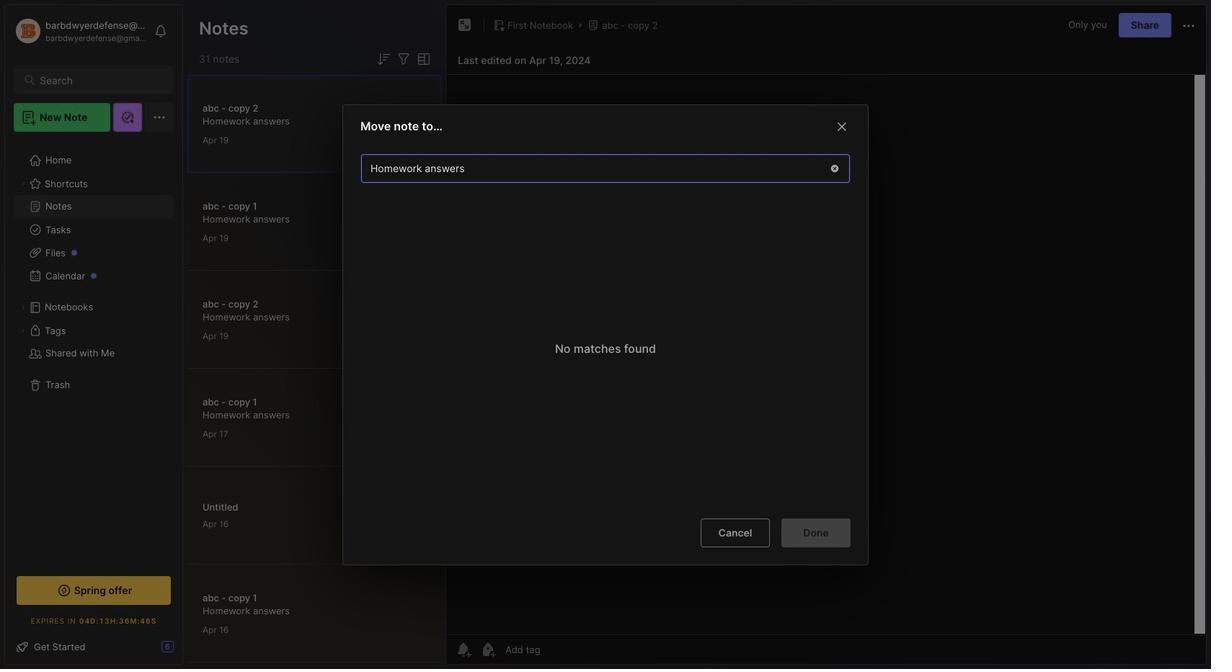 Task type: describe. For each thing, give the bounding box(es) containing it.
Find a location field
[[354, 146, 857, 507]]

add a reminder image
[[455, 642, 472, 659]]

main element
[[0, 0, 187, 670]]

expand tags image
[[19, 327, 27, 335]]

tree inside main element
[[5, 141, 182, 561]]

add tag image
[[480, 642, 497, 659]]

Note Editor text field
[[446, 74, 1206, 635]]



Task type: vqa. For each thing, say whether or not it's contained in the screenshot.
CLOSE icon
yes



Task type: locate. For each thing, give the bounding box(es) containing it.
Search text field
[[40, 74, 161, 87]]

close image
[[834, 118, 851, 135]]

none search field inside main element
[[40, 71, 161, 89]]

tree
[[5, 141, 182, 561]]

expand note image
[[456, 17, 474, 34]]

note window element
[[446, 4, 1207, 666]]

Find a location… text field
[[362, 156, 821, 180]]

expand notebooks image
[[19, 304, 27, 312]]

None search field
[[40, 71, 161, 89]]



